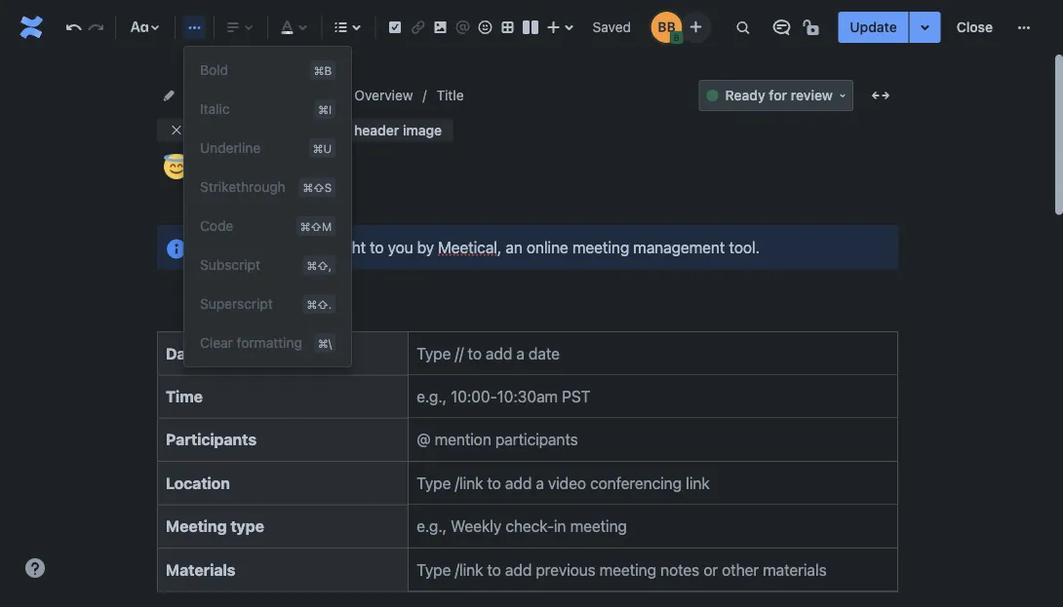 Task type: locate. For each thing, give the bounding box(es) containing it.
overview
[[354, 87, 413, 103]]

group
[[184, 51, 351, 363]]

meetical,
[[438, 238, 502, 257]]

add
[[325, 122, 351, 138]]

update button
[[838, 12, 909, 43]]

mention image
[[451, 16, 475, 39]]

bold
[[200, 62, 228, 78]]

redo ⌘⇧z image
[[84, 16, 108, 39]]

⌘⇧.
[[307, 298, 332, 311]]

italic
[[200, 101, 230, 117]]

an
[[506, 238, 523, 257]]

Give this page a title text field
[[198, 152, 899, 184]]

you
[[388, 238, 413, 257]]

add header image
[[325, 122, 442, 138]]

location
[[166, 474, 230, 493]]

tool.
[[729, 238, 760, 257]]

confluence image
[[16, 12, 47, 43], [16, 12, 47, 43]]

:innocent: image
[[164, 154, 189, 180], [164, 154, 189, 180]]

⌘\
[[318, 337, 332, 350]]

is
[[295, 238, 307, 257]]

saved
[[593, 19, 631, 35]]

title
[[437, 87, 464, 103]]

template
[[230, 238, 291, 257]]

subscript
[[200, 257, 260, 273]]

⌘i
[[318, 102, 332, 116]]

content link
[[281, 84, 331, 107]]

close
[[957, 19, 993, 35]]

meeting
[[573, 238, 630, 257]]

time
[[166, 388, 203, 406]]

superscript
[[200, 296, 273, 312]]

clear formatting
[[200, 335, 302, 351]]

builder
[[213, 87, 257, 103]]

remove emoji image
[[169, 122, 184, 138]]

emoji image
[[474, 16, 497, 39]]

this template is brought to you by meetical, an online meeting management tool.
[[196, 238, 760, 257]]

image
[[403, 122, 442, 138]]

image icon image
[[305, 122, 321, 138]]

bob builder link
[[184, 84, 257, 107]]

by
[[417, 238, 434, 257]]

Main content area, start typing to enter text. text field
[[145, 225, 910, 608]]

⌘u
[[313, 141, 332, 155]]

type
[[231, 518, 264, 536]]

participants
[[166, 431, 257, 449]]

bob
[[184, 87, 209, 103]]

find and replace image
[[731, 16, 755, 39]]

group containing bold
[[184, 51, 351, 363]]

close button
[[945, 12, 1005, 43]]

bob builder image
[[651, 12, 682, 43]]

header
[[354, 122, 399, 138]]

online
[[527, 238, 569, 257]]



Task type: vqa. For each thing, say whether or not it's contained in the screenshot.


Task type: describe. For each thing, give the bounding box(es) containing it.
adjust update settings image
[[914, 16, 937, 39]]

date
[[166, 344, 201, 363]]

⌘b
[[314, 63, 332, 77]]

this
[[196, 238, 226, 257]]

brought
[[311, 238, 366, 257]]

content
[[281, 87, 331, 103]]

⌘⇧m
[[300, 220, 332, 233]]

underline
[[200, 140, 261, 156]]

text styles image
[[128, 16, 151, 39]]

move this page image
[[161, 88, 177, 103]]

help image
[[23, 557, 47, 581]]

layouts image
[[519, 16, 542, 39]]

lists image
[[329, 16, 353, 39]]

management
[[634, 238, 725, 257]]

to
[[370, 238, 384, 257]]

link image
[[406, 16, 430, 39]]

make page full-width image
[[869, 84, 893, 107]]

title link
[[437, 84, 464, 107]]

action item image
[[384, 16, 407, 39]]

strikethrough
[[200, 179, 286, 195]]

no restrictions image
[[801, 16, 825, 39]]

code
[[200, 218, 233, 234]]

invite to edit image
[[684, 15, 708, 39]]

meeting
[[166, 518, 227, 536]]

table image
[[496, 16, 520, 39]]

add image, video, or file image
[[429, 16, 452, 39]]

materials
[[166, 561, 235, 580]]

⌘⇧,
[[307, 259, 332, 272]]

panel info image
[[165, 237, 188, 261]]

undo ⌘z image
[[62, 16, 85, 39]]

clear
[[200, 335, 233, 351]]

more image
[[1013, 16, 1036, 39]]

add header image button
[[294, 118, 454, 142]]

meeting type
[[166, 518, 264, 536]]

formatting
[[237, 335, 302, 351]]

bob builder
[[184, 87, 257, 103]]

comment icon image
[[770, 16, 794, 39]]

more formatting image
[[183, 16, 206, 39]]

⌘⇧s
[[303, 181, 332, 194]]

overview link
[[354, 84, 413, 107]]

update
[[850, 19, 897, 35]]



